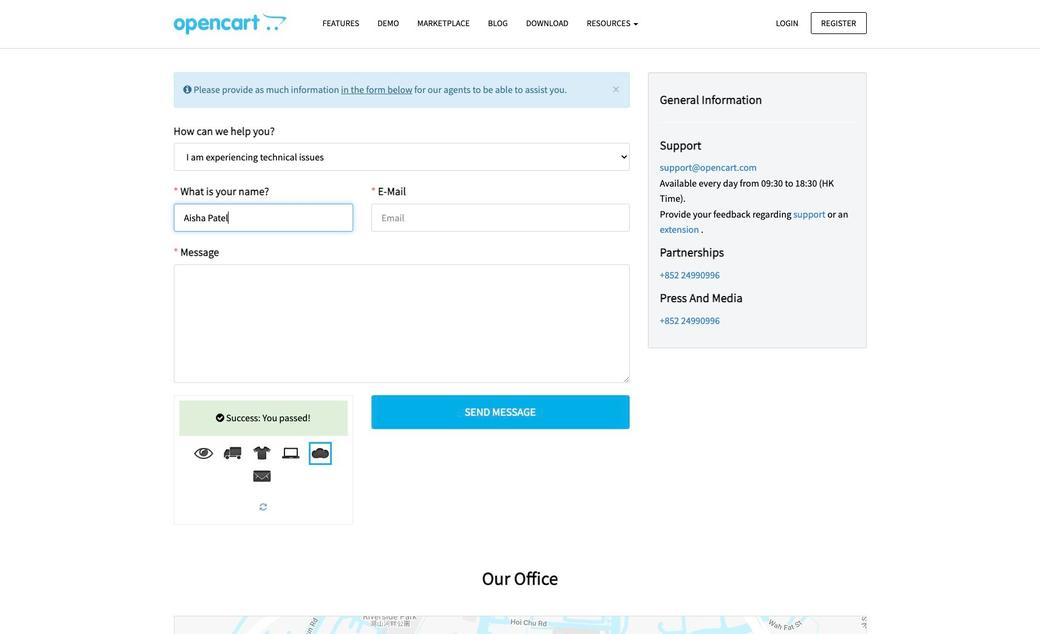 Task type: describe. For each thing, give the bounding box(es) containing it.
check circle image
[[216, 413, 224, 423]]

refresh image
[[260, 503, 267, 512]]

Email text field
[[371, 204, 630, 232]]



Task type: locate. For each thing, give the bounding box(es) containing it.
opencart - contact image
[[174, 13, 286, 35]]

None text field
[[174, 265, 630, 383]]

Name text field
[[174, 204, 353, 232]]

map region
[[174, 616, 866, 634]]

info circle image
[[183, 85, 192, 94]]



Task type: vqa. For each thing, say whether or not it's contained in the screenshot.
"Name" text field
yes



